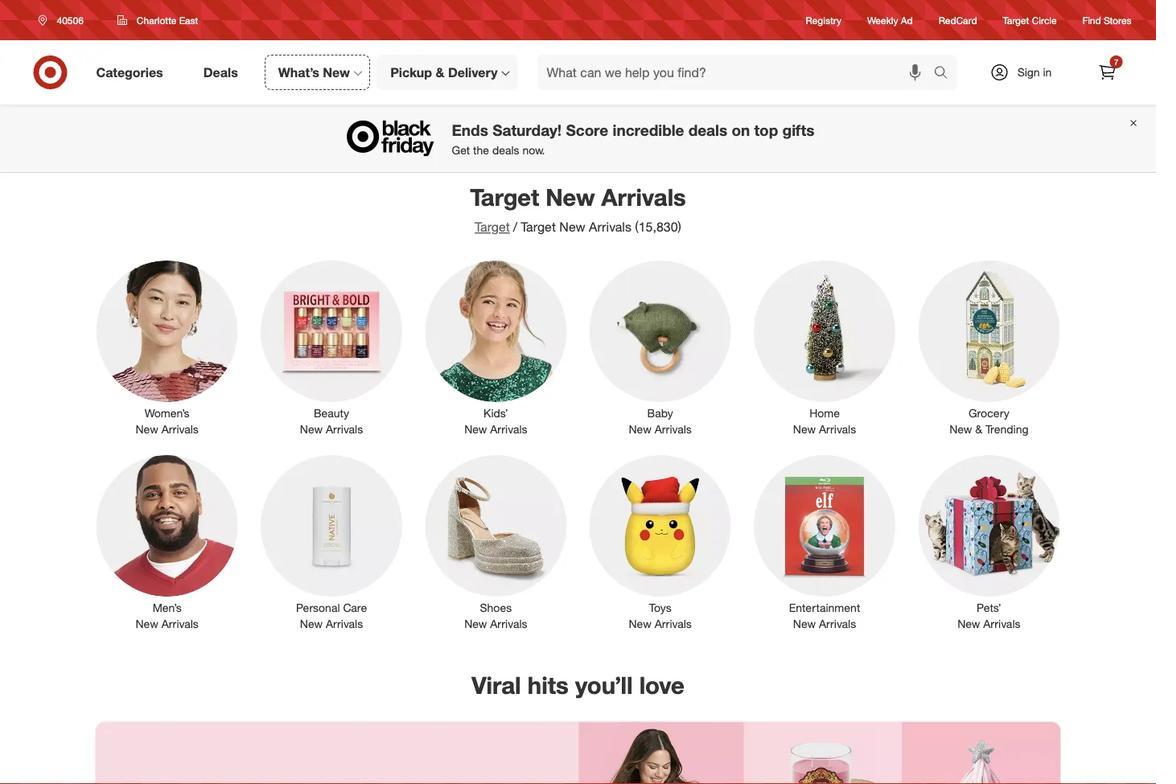 Task type: vqa. For each thing, say whether or not it's contained in the screenshot.
the 'Arrivals' corresponding to Target
yes



Task type: describe. For each thing, give the bounding box(es) containing it.
new for pets'
[[958, 617, 981, 631]]

search
[[927, 66, 966, 82]]

arrivals for beauty
[[326, 423, 363, 437]]

7 link
[[1090, 55, 1126, 90]]

new for beauty
[[300, 423, 323, 437]]

ends saturday! score incredible deals on top gifts get the deals now.
[[452, 121, 815, 157]]

the
[[473, 143, 489, 157]]

pets'
[[977, 601, 1002, 615]]

new for shoes
[[465, 617, 487, 631]]

new for what's
[[323, 64, 350, 80]]

find stores link
[[1083, 13, 1132, 27]]

arrivals for toys
[[655, 617, 692, 631]]

0 vertical spatial deals
[[689, 121, 728, 139]]

find
[[1083, 14, 1102, 26]]

target link
[[475, 219, 510, 235]]

new for entertainment
[[793, 617, 816, 631]]

arrivals for entertainment
[[819, 617, 857, 631]]

target new arrivals target / target new arrivals (15,830)
[[470, 183, 686, 235]]

you'll
[[575, 671, 633, 700]]

0 horizontal spatial deals
[[492, 143, 520, 157]]

kids'
[[484, 406, 508, 421]]

shoes new arrivals
[[465, 601, 528, 631]]

pets' new arrivals
[[958, 601, 1021, 631]]

target circle
[[1003, 14, 1057, 26]]

home new arrivals
[[793, 406, 857, 437]]

what's new
[[278, 64, 350, 80]]

personal care new arrivals
[[296, 601, 367, 631]]

40506
[[57, 14, 84, 26]]

arrivals left (15,830)
[[589, 219, 632, 235]]

home
[[810, 406, 840, 421]]

love
[[640, 671, 685, 700]]

women's
[[145, 406, 190, 421]]

charlotte east
[[137, 14, 198, 26]]

toys new arrivals
[[629, 601, 692, 631]]

pickup & delivery link
[[377, 55, 518, 90]]

now.
[[523, 143, 545, 157]]

pickup
[[390, 64, 432, 80]]

arrivals for women's
[[161, 423, 199, 437]]

shoes
[[480, 601, 512, 615]]

redcard link
[[939, 13, 978, 27]]

beauty
[[314, 406, 349, 421]]

charlotte
[[137, 14, 177, 26]]

personal
[[296, 601, 340, 615]]

arrivals for baby
[[655, 423, 692, 437]]

arrivals for home
[[819, 423, 857, 437]]

delivery
[[448, 64, 498, 80]]

new for women's
[[136, 423, 158, 437]]

weekly ad
[[868, 14, 913, 26]]

toys
[[649, 601, 672, 615]]

target left /
[[475, 219, 510, 235]]

new right /
[[560, 219, 586, 235]]

trending
[[986, 423, 1029, 437]]

what's
[[278, 64, 319, 80]]

incredible
[[613, 121, 685, 139]]

new for men's
[[136, 617, 158, 631]]

new for target
[[546, 183, 595, 211]]

target up /
[[470, 183, 539, 211]]

ad
[[901, 14, 913, 26]]

ends
[[452, 121, 488, 139]]

target circle link
[[1003, 13, 1057, 27]]



Task type: locate. For each thing, give the bounding box(es) containing it.
new inside the personal care new arrivals
[[300, 617, 323, 631]]

0 horizontal spatial &
[[436, 64, 445, 80]]

arrivals
[[602, 183, 686, 211], [589, 219, 632, 235], [161, 423, 199, 437], [326, 423, 363, 437], [490, 423, 528, 437], [655, 423, 692, 437], [819, 423, 857, 437], [161, 617, 199, 631], [326, 617, 363, 631], [490, 617, 528, 631], [655, 617, 692, 631], [819, 617, 857, 631], [984, 617, 1021, 631]]

new inside beauty new arrivals
[[300, 423, 323, 437]]

pickup & delivery
[[390, 64, 498, 80]]

1 horizontal spatial &
[[976, 423, 983, 437]]

arrivals down "care"
[[326, 617, 363, 631]]

arrivals down men's
[[161, 617, 199, 631]]

new down score
[[546, 183, 595, 211]]

registry
[[806, 14, 842, 26]]

women's new arrivals
[[136, 406, 199, 437]]

new for baby
[[629, 423, 652, 437]]

deals right 'the'
[[492, 143, 520, 157]]

viral hits you'll love
[[472, 671, 685, 700]]

deals
[[689, 121, 728, 139], [492, 143, 520, 157]]

new down pets'
[[958, 617, 981, 631]]

& right the pickup
[[436, 64, 445, 80]]

arrivals down toys
[[655, 617, 692, 631]]

new right what's
[[323, 64, 350, 80]]

kids' new arrivals
[[465, 406, 528, 437]]

new down baby
[[629, 423, 652, 437]]

charlotte east button
[[107, 6, 209, 35]]

new down grocery
[[950, 423, 973, 437]]

arrivals down kids'
[[490, 423, 528, 437]]

target right /
[[521, 219, 556, 235]]

top
[[755, 121, 779, 139]]

circle
[[1032, 14, 1057, 26]]

What can we help you find? suggestions appear below search field
[[537, 55, 938, 90]]

weekly
[[868, 14, 899, 26]]

beauty new arrivals
[[300, 406, 363, 437]]

new inside the baby new arrivals
[[629, 423, 652, 437]]

new down beauty
[[300, 423, 323, 437]]

arrivals inside "home new arrivals"
[[819, 423, 857, 437]]

new down toys
[[629, 617, 652, 631]]

new for toys
[[629, 617, 652, 631]]

men's
[[153, 601, 182, 615]]

hits
[[528, 671, 569, 700]]

deals link
[[190, 55, 258, 90]]

entertainment new arrivals
[[789, 601, 861, 631]]

arrivals inside shoes new arrivals
[[490, 617, 528, 631]]

baby new arrivals
[[629, 406, 692, 437]]

what's new link
[[265, 55, 370, 90]]

arrivals inside toys new arrivals
[[655, 617, 692, 631]]

get
[[452, 143, 470, 157]]

arrivals down shoes
[[490, 617, 528, 631]]

new down kids'
[[465, 423, 487, 437]]

1 vertical spatial &
[[976, 423, 983, 437]]

new inside grocery new & trending
[[950, 423, 973, 437]]

sign in
[[1018, 65, 1052, 79]]

weekly ad link
[[868, 13, 913, 27]]

registry link
[[806, 13, 842, 27]]

new inside men's new arrivals
[[136, 617, 158, 631]]

in
[[1043, 65, 1052, 79]]

search button
[[927, 55, 966, 93]]

arrivals inside the baby new arrivals
[[655, 423, 692, 437]]

new inside toys new arrivals
[[629, 617, 652, 631]]

arrivals inside kids' new arrivals
[[490, 423, 528, 437]]

arrivals inside men's new arrivals
[[161, 617, 199, 631]]

arrivals for target
[[602, 183, 686, 211]]

1 vertical spatial deals
[[492, 143, 520, 157]]

sign
[[1018, 65, 1040, 79]]

target
[[1003, 14, 1030, 26], [470, 183, 539, 211], [475, 219, 510, 235], [521, 219, 556, 235]]

new inside shoes new arrivals
[[465, 617, 487, 631]]

7
[[1115, 57, 1119, 67]]

new for grocery
[[950, 423, 973, 437]]

arrivals for kids'
[[490, 423, 528, 437]]

deals left on
[[689, 121, 728, 139]]

saturday!
[[493, 121, 562, 139]]

new
[[323, 64, 350, 80], [546, 183, 595, 211], [560, 219, 586, 235], [136, 423, 158, 437], [300, 423, 323, 437], [465, 423, 487, 437], [629, 423, 652, 437], [793, 423, 816, 437], [950, 423, 973, 437], [136, 617, 158, 631], [300, 617, 323, 631], [465, 617, 487, 631], [629, 617, 652, 631], [793, 617, 816, 631], [958, 617, 981, 631]]

arrivals for shoes
[[490, 617, 528, 631]]

40506 button
[[28, 6, 101, 35]]

arrivals inside women's new arrivals
[[161, 423, 199, 437]]

new down women's
[[136, 423, 158, 437]]

on
[[732, 121, 750, 139]]

arrivals for men's
[[161, 617, 199, 631]]

score
[[566, 121, 609, 139]]

arrivals for pets'
[[984, 617, 1021, 631]]

find stores
[[1083, 14, 1132, 26]]

redcard
[[939, 14, 978, 26]]

new down the personal
[[300, 617, 323, 631]]

baby
[[648, 406, 673, 421]]

& inside grocery new & trending
[[976, 423, 983, 437]]

new down men's
[[136, 617, 158, 631]]

new down shoes
[[465, 617, 487, 631]]

new for home
[[793, 423, 816, 437]]

gifts
[[783, 121, 815, 139]]

care
[[343, 601, 367, 615]]

arrivals down women's
[[161, 423, 199, 437]]

grocery
[[969, 406, 1010, 421]]

(15,830)
[[635, 219, 682, 235]]

new inside "home new arrivals"
[[793, 423, 816, 437]]

&
[[436, 64, 445, 80], [976, 423, 983, 437]]

east
[[179, 14, 198, 26]]

target left circle
[[1003, 14, 1030, 26]]

deals
[[203, 64, 238, 80]]

& down grocery
[[976, 423, 983, 437]]

1 horizontal spatial deals
[[689, 121, 728, 139]]

new inside kids' new arrivals
[[465, 423, 487, 437]]

stores
[[1104, 14, 1132, 26]]

new inside entertainment new arrivals
[[793, 617, 816, 631]]

arrivals down entertainment on the right bottom of page
[[819, 617, 857, 631]]

sign in link
[[977, 55, 1077, 90]]

arrivals inside beauty new arrivals
[[326, 423, 363, 437]]

men's new arrivals
[[136, 601, 199, 631]]

arrivals up (15,830)
[[602, 183, 686, 211]]

new inside pets' new arrivals
[[958, 617, 981, 631]]

/
[[513, 219, 518, 235]]

categories link
[[82, 55, 183, 90]]

entertainment
[[789, 601, 861, 615]]

grocery new & trending
[[950, 406, 1029, 437]]

new down "home" at the bottom right of the page
[[793, 423, 816, 437]]

viral
[[472, 671, 521, 700]]

0 vertical spatial &
[[436, 64, 445, 80]]

new down entertainment on the right bottom of page
[[793, 617, 816, 631]]

arrivals down pets'
[[984, 617, 1021, 631]]

categories
[[96, 64, 163, 80]]

arrivals down beauty
[[326, 423, 363, 437]]

arrivals inside the personal care new arrivals
[[326, 617, 363, 631]]

arrivals down baby
[[655, 423, 692, 437]]

arrivals inside entertainment new arrivals
[[819, 617, 857, 631]]

arrivals inside pets' new arrivals
[[984, 617, 1021, 631]]

new for kids'
[[465, 423, 487, 437]]

new inside women's new arrivals
[[136, 423, 158, 437]]

arrivals down "home" at the bottom right of the page
[[819, 423, 857, 437]]



